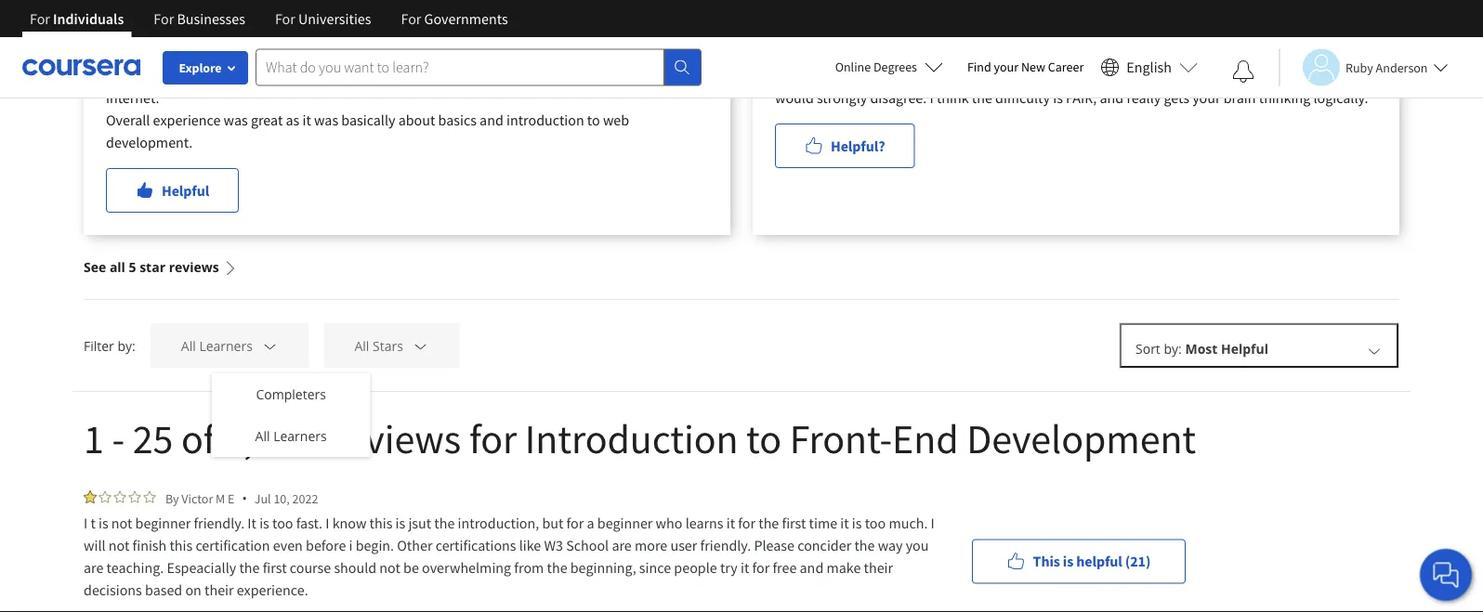 Task type: locate. For each thing, give the bounding box(es) containing it.
for left universities
[[275, 9, 295, 28]]

their down way
[[864, 559, 894, 577]]

0 vertical spatial first
[[782, 514, 806, 533]]

too up even
[[272, 514, 293, 533]]

basically
[[341, 111, 396, 129]]

1 vertical spatial course
[[290, 559, 331, 577]]

0 horizontal spatial in
[[225, 66, 237, 85]]

star image
[[99, 491, 112, 504], [113, 491, 126, 504]]

for left "governments"
[[401, 9, 422, 28]]

2 horizontal spatial and
[[1100, 88, 1124, 107]]

of right the 25 at the bottom of page
[[181, 413, 215, 464]]

pretty
[[837, 66, 874, 85]]

0 vertical spatial of
[[988, 66, 1001, 85]]

menu
[[212, 374, 370, 457]]

1 vertical spatial people
[[674, 559, 717, 577]]

learners up completers 'menu item'
[[199, 337, 253, 355]]

1 horizontal spatial friendly.
[[701, 536, 751, 555]]

1 horizontal spatial course
[[1152, 66, 1193, 85]]

for for governments
[[401, 9, 422, 28]]

1 vertical spatial learners
[[274, 428, 327, 445]]

2 horizontal spatial all
[[355, 337, 369, 355]]

chevron down image inside all stars button
[[412, 338, 429, 355]]

1 horizontal spatial filled star image
[[165, 43, 179, 56]]

people down user
[[674, 559, 717, 577]]

all learners down the reviews
[[181, 337, 253, 355]]

1 beginner from the left
[[135, 514, 191, 533]]

this inside honestly, pretty solid course. a lot of people were saying this course isn't for beginners but i would strongly disagree. i think the difficulty is fair, and really gets your brain thinking logically.
[[1126, 66, 1149, 85]]

helpful left (21)
[[1077, 553, 1123, 571]]

of
[[988, 66, 1001, 85], [181, 413, 215, 464]]

and inside the example given in each video was very helpful in understanding how things work on the internet. overall experience was great as it was basically about basics and introduction to web development.
[[480, 111, 504, 129]]

0 horizontal spatial course
[[290, 559, 331, 577]]

since
[[639, 559, 671, 577]]

banner navigation
[[15, 0, 523, 37]]

2022 right 10, at the left
[[292, 490, 318, 507]]

not right t
[[111, 514, 132, 533]]

2022
[[142, 20, 168, 36], [292, 490, 318, 507]]

the right work
[[646, 66, 667, 85]]

all learners inside dropdown button
[[181, 337, 253, 355]]

helpful
[[366, 66, 410, 85], [1077, 553, 1123, 571]]

helpful inside button
[[1077, 553, 1123, 571]]

to
[[587, 111, 600, 129], [747, 413, 782, 464]]

1 horizontal spatial of
[[988, 66, 1001, 85]]

e
[[228, 490, 235, 507]]

0 horizontal spatial and
[[480, 111, 504, 129]]

a
[[587, 514, 595, 533]]

0 horizontal spatial filled star image
[[84, 491, 97, 504]]

star image up will
[[99, 491, 112, 504]]

0 horizontal spatial on
[[185, 581, 202, 600]]

brain
[[1224, 88, 1257, 107]]

introduction
[[507, 111, 584, 129]]

time
[[809, 514, 838, 533]]

is down were
[[1054, 88, 1063, 107]]

your down isn't
[[1193, 88, 1221, 107]]

was left very on the left of page
[[309, 66, 334, 85]]

but inside the i t is not beginner friendly. it is too fast. i know this is jsut the introduction, but for a beginner who learns it for the first time it is too much. i will not finish this certification even before i begin. other certifications like w3 school are more user friendly. please concider the way you are teaching. espeacially the first course should not be overwhelming from the beginning, since people try it for free and make their decisions based on their experience.
[[542, 514, 564, 533]]

1 vertical spatial 2022
[[292, 490, 318, 507]]

for left free
[[753, 559, 770, 577]]

english button
[[1094, 37, 1206, 98]]

friendly. down m
[[194, 514, 245, 533]]

video
[[272, 66, 307, 85]]

1 horizontal spatial 2022
[[292, 490, 318, 507]]

1 horizontal spatial are
[[612, 536, 632, 555]]

and down saying on the top of the page
[[1100, 88, 1124, 107]]

0 horizontal spatial this
[[170, 536, 193, 555]]

who
[[656, 514, 683, 533]]

your
[[994, 59, 1019, 75], [1193, 88, 1221, 107]]

course.
[[910, 66, 955, 85]]

in up about
[[413, 66, 425, 85]]

1 horizontal spatial learners
[[274, 428, 327, 445]]

1 horizontal spatial to
[[747, 413, 782, 464]]

people
[[1004, 66, 1047, 85], [674, 559, 717, 577]]

basics
[[438, 111, 477, 129]]

helpful button
[[106, 168, 239, 213]]

front-
[[790, 413, 893, 464]]

in
[[225, 66, 237, 85], [413, 66, 425, 85]]

lot
[[969, 66, 985, 85]]

1 horizontal spatial but
[[1311, 66, 1332, 85]]

0 horizontal spatial friendly.
[[194, 514, 245, 533]]

strongly
[[817, 88, 868, 107]]

0 vertical spatial on
[[627, 66, 643, 85]]

learners inside menu item
[[274, 428, 327, 445]]

2 vertical spatial and
[[800, 559, 824, 577]]

course down before
[[290, 559, 331, 577]]

1 vertical spatial their
[[205, 581, 234, 600]]

1,
[[130, 20, 140, 36]]

1 horizontal spatial all learners
[[255, 428, 327, 445]]

0 vertical spatial all learners
[[181, 337, 253, 355]]

4 for from the left
[[401, 9, 422, 28]]

1 horizontal spatial people
[[1004, 66, 1047, 85]]

how
[[522, 66, 548, 85]]

0 vertical spatial this
[[1126, 66, 1149, 85]]

great
[[251, 111, 283, 129]]

chevron down image inside all learners dropdown button
[[262, 338, 278, 355]]

solid
[[877, 66, 907, 85]]

2 chevron down image from the left
[[412, 338, 429, 355]]

1 horizontal spatial their
[[864, 559, 894, 577]]

completers
[[256, 386, 326, 403]]

0 vertical spatial helpful
[[366, 66, 410, 85]]

1 vertical spatial first
[[263, 559, 287, 577]]

star image left by
[[113, 491, 126, 504]]

0 horizontal spatial all learners
[[181, 337, 253, 355]]

development
[[967, 413, 1197, 464]]

for right 1,
[[154, 9, 174, 28]]

people inside honestly, pretty solid course. a lot of people were saying this course isn't for beginners but i would strongly disagree. i think the difficulty is fair, and really gets your brain thinking logically.
[[1004, 66, 1047, 85]]

1 vertical spatial filled star image
[[84, 491, 97, 504]]

are down will
[[84, 559, 104, 577]]

1 horizontal spatial in
[[413, 66, 425, 85]]

is right t
[[99, 514, 108, 533]]

course up gets
[[1152, 66, 1193, 85]]

see all 5 star reviews
[[84, 258, 219, 276]]

0 horizontal spatial your
[[994, 59, 1019, 75]]

all left stars
[[355, 337, 369, 355]]

certification
[[196, 536, 270, 555]]

for
[[1226, 66, 1244, 85], [469, 413, 517, 464], [567, 514, 584, 533], [738, 514, 756, 533], [753, 559, 770, 577]]

the
[[106, 66, 129, 85]]

people inside the i t is not beginner friendly. it is too fast. i know this is jsut the introduction, but for a beginner who learns it for the first time it is too much. i will not finish this certification even before i begin. other certifications like w3 school are more user friendly. please concider the way you are teaching. espeacially the first course should not be overwhelming from the beginning, since people try it for free and make their decisions based on their experience.
[[674, 559, 717, 577]]

1 vertical spatial on
[[185, 581, 202, 600]]

3 for from the left
[[275, 9, 295, 28]]

your right find
[[994, 59, 1019, 75]]

0 vertical spatial your
[[994, 59, 1019, 75]]

their down espeacially
[[205, 581, 234, 600]]

it
[[303, 111, 311, 129], [727, 514, 735, 533], [841, 514, 849, 533], [741, 559, 750, 577]]

chevron down image right stars
[[412, 338, 429, 355]]

english
[[1127, 58, 1172, 77]]

to left 'front-'
[[747, 413, 782, 464]]

it right learns
[[727, 514, 735, 533]]

1 horizontal spatial this
[[370, 514, 393, 533]]

0 horizontal spatial too
[[272, 514, 293, 533]]

a
[[958, 66, 966, 85]]

other
[[397, 536, 433, 555]]

2 vertical spatial this
[[170, 536, 193, 555]]

1 vertical spatial of
[[181, 413, 215, 464]]

begin.
[[356, 536, 394, 555]]

0 horizontal spatial beginner
[[135, 514, 191, 533]]

but inside honestly, pretty solid course. a lot of people were saying this course isn't for beginners but i would strongly disagree. i think the difficulty is fair, and really gets your brain thinking logically.
[[1311, 66, 1332, 85]]

you
[[906, 536, 929, 555]]

concider
[[798, 536, 852, 555]]

1 horizontal spatial chevron down image
[[412, 338, 429, 355]]

1 vertical spatial but
[[542, 514, 564, 533]]

2 star image from the left
[[143, 491, 156, 504]]

2 for from the left
[[154, 9, 174, 28]]

friendly.
[[194, 514, 245, 533], [701, 536, 751, 555]]

m
[[216, 490, 225, 507]]

1 horizontal spatial star image
[[143, 491, 156, 504]]

of inside honestly, pretty solid course. a lot of people were saying this course isn't for beginners but i would strongly disagree. i think the difficulty is fair, and really gets your brain thinking logically.
[[988, 66, 1001, 85]]

about
[[399, 111, 435, 129]]

beginner
[[135, 514, 191, 533], [598, 514, 653, 533]]

0 horizontal spatial people
[[674, 559, 717, 577]]

the down lot
[[972, 88, 993, 107]]

sn nov 1, 2022
[[106, 1, 168, 36]]

make
[[827, 559, 861, 577]]

filled star image
[[151, 43, 164, 56]]

find
[[968, 59, 992, 75]]

not left be
[[380, 559, 401, 577]]

1 for from the left
[[30, 9, 50, 28]]

1
[[84, 413, 104, 464]]

1 horizontal spatial helpful
[[1077, 553, 1123, 571]]

2022 inside sn nov 1, 2022
[[142, 20, 168, 36]]

explore
[[179, 60, 222, 76]]

chevron down image up completers
[[262, 338, 278, 355]]

in left each
[[225, 66, 237, 85]]

beginner up the more
[[598, 514, 653, 533]]

1 in from the left
[[225, 66, 237, 85]]

0 vertical spatial and
[[1100, 88, 1124, 107]]

for up brain
[[1226, 66, 1244, 85]]

but up logically.
[[1311, 66, 1332, 85]]

for inside honestly, pretty solid course. a lot of people were saying this course isn't for beginners but i would strongly disagree. i think the difficulty is fair, and really gets your brain thinking logically.
[[1226, 66, 1244, 85]]

learners inside dropdown button
[[199, 337, 253, 355]]

it right as
[[303, 111, 311, 129]]

first left time
[[782, 514, 806, 533]]

ruby anderson
[[1346, 59, 1429, 76]]

1 horizontal spatial first
[[782, 514, 806, 533]]

of right lot
[[988, 66, 1001, 85]]

star
[[140, 258, 165, 276]]

degrees
[[874, 59, 918, 75]]

1 vertical spatial not
[[109, 536, 130, 555]]

beginners
[[1247, 66, 1308, 85]]

2 horizontal spatial this
[[1126, 66, 1149, 85]]

for left individuals
[[30, 9, 50, 28]]

friendly. up try
[[701, 536, 751, 555]]

was right as
[[314, 111, 339, 129]]

filled star image up t
[[84, 491, 97, 504]]

10,
[[274, 490, 290, 507]]

ruby anderson button
[[1279, 49, 1449, 86]]

1 vertical spatial your
[[1193, 88, 1221, 107]]

each
[[240, 66, 269, 85]]

1 horizontal spatial star image
[[113, 491, 126, 504]]

all
[[181, 337, 196, 355], [355, 337, 369, 355], [255, 428, 270, 445]]

the left way
[[855, 536, 875, 555]]

businesses
[[177, 9, 245, 28]]

2022 right 1,
[[142, 20, 168, 36]]

for for individuals
[[30, 9, 50, 28]]

people up difficulty
[[1004, 66, 1047, 85]]

course inside honestly, pretty solid course. a lot of people were saying this course isn't for beginners but i would strongly disagree. i think the difficulty is fair, and really gets your brain thinking logically.
[[1152, 66, 1193, 85]]

0 horizontal spatial to
[[587, 111, 600, 129]]

1 horizontal spatial too
[[865, 514, 886, 533]]

1 horizontal spatial on
[[627, 66, 643, 85]]

victor
[[182, 490, 213, 507]]

it right time
[[841, 514, 849, 533]]

on right work
[[627, 66, 643, 85]]

1 vertical spatial are
[[84, 559, 104, 577]]

filter by:
[[84, 337, 136, 355]]

should
[[334, 559, 377, 577]]

reviews
[[169, 258, 219, 276]]

beginner up finish
[[135, 514, 191, 533]]

all inside dropdown button
[[181, 337, 196, 355]]

it inside the example given in each video was very helpful in understanding how things work on the internet. overall experience was great as it was basically about basics and introduction to web development.
[[303, 111, 311, 129]]

and inside the i t is not beginner friendly. it is too fast. i know this is jsut the introduction, but for a beginner who learns it for the first time it is too much. i will not finish this certification even before i begin. other certifications like w3 school are more user friendly. please concider the way you are teaching. espeacially the first course should not be overwhelming from the beginning, since people try it for free and make their decisions based on their experience.
[[800, 559, 824, 577]]

0 vertical spatial course
[[1152, 66, 1193, 85]]

all down completers
[[255, 428, 270, 445]]

too
[[272, 514, 293, 533], [865, 514, 886, 533]]

0 horizontal spatial helpful
[[366, 66, 410, 85]]

helpful right very on the left of page
[[366, 66, 410, 85]]

on down espeacially
[[185, 581, 202, 600]]

but up w3
[[542, 514, 564, 533]]

0 vertical spatial people
[[1004, 66, 1047, 85]]

too up way
[[865, 514, 886, 533]]

1 vertical spatial helpful
[[1077, 553, 1123, 571]]

chevron down image
[[262, 338, 278, 355], [412, 338, 429, 355]]

is right this
[[1063, 553, 1074, 571]]

nov
[[106, 20, 127, 36]]

2 star image from the left
[[113, 491, 126, 504]]

1 horizontal spatial beginner
[[598, 514, 653, 533]]

filled star image
[[165, 43, 179, 56], [84, 491, 97, 504]]

None search field
[[256, 49, 702, 86]]

0 horizontal spatial of
[[181, 413, 215, 464]]

certifications
[[436, 536, 516, 555]]

menu containing completers
[[212, 374, 370, 457]]

1 horizontal spatial your
[[1193, 88, 1221, 107]]

1 too from the left
[[272, 514, 293, 533]]

1 vertical spatial and
[[480, 111, 504, 129]]

this up begin.
[[370, 514, 393, 533]]

0 horizontal spatial but
[[542, 514, 564, 533]]

this up espeacially
[[170, 536, 193, 555]]

0 vertical spatial 2022
[[142, 20, 168, 36]]

and right the basics at the top of the page
[[480, 111, 504, 129]]

for
[[30, 9, 50, 28], [154, 9, 174, 28], [275, 9, 295, 28], [401, 9, 422, 28]]

0 vertical spatial learners
[[199, 337, 253, 355]]

the inside the example given in each video was very helpful in understanding how things work on the internet. overall experience was great as it was basically about basics and introduction to web development.
[[646, 66, 667, 85]]

are up beginning,
[[612, 536, 632, 555]]

all inside button
[[355, 337, 369, 355]]

2 too from the left
[[865, 514, 886, 533]]

0 horizontal spatial chevron down image
[[262, 338, 278, 355]]

1 horizontal spatial all
[[255, 428, 270, 445]]

0 vertical spatial to
[[587, 111, 600, 129]]

learners down completers 'menu item'
[[274, 428, 327, 445]]

star image
[[128, 491, 141, 504], [143, 491, 156, 504]]

gets
[[1164, 88, 1190, 107]]

0 horizontal spatial 2022
[[142, 20, 168, 36]]

filter
[[84, 337, 114, 355]]

all learners down completers 'menu item'
[[255, 428, 327, 445]]

0 horizontal spatial all
[[181, 337, 196, 355]]

to inside the example given in each video was very helpful in understanding how things work on the internet. overall experience was great as it was basically about basics and introduction to web development.
[[587, 111, 600, 129]]

0 vertical spatial but
[[1311, 66, 1332, 85]]

i right fast.
[[326, 514, 330, 533]]

What do you want to learn? text field
[[256, 49, 665, 86]]

0 horizontal spatial star image
[[128, 491, 141, 504]]

this up 'really' on the right top
[[1126, 66, 1149, 85]]

2 vertical spatial not
[[380, 559, 401, 577]]

first up experience.
[[263, 559, 287, 577]]

before
[[306, 536, 346, 555]]

and down concider
[[800, 559, 824, 577]]

course
[[1152, 66, 1193, 85], [290, 559, 331, 577]]

to left web
[[587, 111, 600, 129]]

1 vertical spatial all learners
[[255, 428, 327, 445]]

all learners inside menu item
[[255, 428, 327, 445]]

not right will
[[109, 536, 130, 555]]

2022 inside by victor m e • jul 10, 2022
[[292, 490, 318, 507]]

would
[[775, 88, 814, 107]]

1 chevron down image from the left
[[262, 338, 278, 355]]

filled star image right filled star image
[[165, 43, 179, 56]]

1 horizontal spatial and
[[800, 559, 824, 577]]

0 horizontal spatial star image
[[99, 491, 112, 504]]

free
[[773, 559, 797, 577]]

0 horizontal spatial learners
[[199, 337, 253, 355]]

really
[[1127, 88, 1161, 107]]

all right by:
[[181, 337, 196, 355]]



Task type: vqa. For each thing, say whether or not it's contained in the screenshot.
Master corresponding to Master of Science in Data Science
no



Task type: describe. For each thing, give the bounding box(es) containing it.
experience.
[[237, 581, 308, 600]]

completers menu item
[[212, 374, 370, 416]]

think
[[937, 88, 969, 107]]

(21)
[[1126, 553, 1151, 571]]

for up introduction,
[[469, 413, 517, 464]]

from
[[514, 559, 544, 577]]

i left think
[[930, 88, 934, 107]]

all for all learners dropdown button
[[181, 337, 196, 355]]

for left a on the bottom
[[567, 514, 584, 533]]

i right much.
[[931, 514, 935, 533]]

sn
[[106, 1, 121, 18]]

all learners button
[[150, 324, 309, 368]]

helpful inside the example given in each video was very helpful in understanding how things work on the internet. overall experience was great as it was basically about basics and introduction to web development.
[[366, 66, 410, 85]]

learns
[[686, 514, 724, 533]]

online degrees
[[835, 59, 918, 75]]

0 vertical spatial their
[[864, 559, 894, 577]]

overwhelming
[[422, 559, 511, 577]]

disagree.
[[871, 88, 927, 107]]

it right try
[[741, 559, 750, 577]]

difficulty
[[996, 88, 1051, 107]]

0 vertical spatial not
[[111, 514, 132, 533]]

governments
[[424, 9, 508, 28]]

and inside honestly, pretty solid course. a lot of people were saying this course isn't for beginners but i would strongly disagree. i think the difficulty is fair, and really gets your brain thinking logically.
[[1100, 88, 1124, 107]]

find your new career link
[[958, 56, 1094, 79]]

given
[[188, 66, 222, 85]]

end
[[893, 413, 959, 464]]

reviews
[[322, 413, 461, 464]]

0 vertical spatial friendly.
[[194, 514, 245, 533]]

jsut
[[409, 514, 432, 533]]

was left 'great' at the left top of page
[[224, 111, 248, 129]]

helpful? button
[[775, 124, 915, 168]]

try
[[720, 559, 738, 577]]

25
[[133, 413, 173, 464]]

all stars button
[[324, 324, 460, 368]]

for individuals
[[30, 9, 124, 28]]

course inside the i t is not beginner friendly. it is too fast. i know this is jsut the introduction, but for a beginner who learns it for the first time it is too much. i will not finish this certification even before i begin. other certifications like w3 school are more user friendly. please concider the way you are teaching. espeacially the first course should not be overwhelming from the beginning, since people try it for free and make their decisions based on their experience.
[[290, 559, 331, 577]]

the up please
[[759, 514, 779, 533]]

t
[[91, 514, 96, 533]]

chevron down image
[[1367, 342, 1383, 359]]

•
[[242, 490, 247, 508]]

all learners menu item
[[212, 416, 370, 457]]

way
[[878, 536, 903, 555]]

school
[[566, 536, 609, 555]]

all stars
[[355, 337, 403, 355]]

is inside honestly, pretty solid course. a lot of people were saying this course isn't for beginners but i would strongly disagree. i think the difficulty is fair, and really gets your brain thinking logically.
[[1054, 88, 1063, 107]]

all
[[110, 258, 125, 276]]

for universities
[[275, 9, 371, 28]]

your inside honestly, pretty solid course. a lot of people were saying this course isn't for beginners but i would strongly disagree. i think the difficulty is fair, and really gets your brain thinking logically.
[[1193, 88, 1221, 107]]

will
[[84, 536, 106, 555]]

1 star image from the left
[[128, 491, 141, 504]]

on inside the example given in each video was very helpful in understanding how things work on the internet. overall experience was great as it was basically about basics and introduction to web development.
[[627, 66, 643, 85]]

for up please
[[738, 514, 756, 533]]

w3
[[544, 536, 563, 555]]

fair,
[[1066, 88, 1097, 107]]

i
[[349, 536, 353, 555]]

thinking
[[1259, 88, 1311, 107]]

1 vertical spatial friendly.
[[701, 536, 751, 555]]

career
[[1049, 59, 1084, 75]]

introduction
[[525, 413, 739, 464]]

logically.
[[1314, 88, 1369, 107]]

5
[[129, 258, 136, 276]]

1 vertical spatial this
[[370, 514, 393, 533]]

1 vertical spatial to
[[747, 413, 782, 464]]

please
[[754, 536, 795, 555]]

0 vertical spatial filled star image
[[165, 43, 179, 56]]

this
[[1033, 553, 1061, 571]]

beginning,
[[571, 559, 637, 577]]

individuals
[[53, 9, 124, 28]]

helpful?
[[831, 137, 886, 155]]

is left jsut on the bottom
[[396, 514, 406, 533]]

introduction,
[[458, 514, 539, 533]]

-
[[112, 413, 125, 464]]

stars
[[373, 337, 403, 355]]

2 in from the left
[[413, 66, 425, 85]]

chevron down image for learners
[[262, 338, 278, 355]]

this is helpful (21)
[[1033, 553, 1151, 571]]

online
[[835, 59, 871, 75]]

the right jsut on the bottom
[[435, 514, 455, 533]]

the inside honestly, pretty solid course. a lot of people were saying this course isn't for beginners but i would strongly disagree. i think the difficulty is fair, and really gets your brain thinking logically.
[[972, 88, 993, 107]]

were
[[1050, 66, 1080, 85]]

is right it at the left bottom of the page
[[260, 514, 269, 533]]

i left t
[[84, 514, 88, 533]]

by victor m e • jul 10, 2022
[[165, 490, 318, 508]]

even
[[273, 536, 303, 555]]

as
[[286, 111, 300, 129]]

for for businesses
[[154, 9, 174, 28]]

example
[[132, 66, 185, 85]]

by:
[[118, 337, 136, 355]]

i up logically.
[[1335, 66, 1339, 85]]

by
[[165, 490, 179, 507]]

honestly, pretty solid course. a lot of people were saying this course isn't for beginners but i would strongly disagree. i think the difficulty is fair, and really gets your brain thinking logically.
[[775, 66, 1369, 107]]

anderson
[[1377, 59, 1429, 76]]

on inside the i t is not beginner friendly. it is too fast. i know this is jsut the introduction, but for a beginner who learns it for the first time it is too much. i will not finish this certification even before i begin. other certifications like w3 school are more user friendly. please concider the way you are teaching. espeacially the first course should not be overwhelming from the beginning, since people try it for free and make their decisions based on their experience.
[[185, 581, 202, 600]]

work
[[593, 66, 624, 85]]

online degrees button
[[821, 46, 958, 87]]

very
[[337, 66, 363, 85]]

0 horizontal spatial first
[[263, 559, 287, 577]]

for for universities
[[275, 9, 295, 28]]

all inside menu item
[[255, 428, 270, 445]]

all for all stars button
[[355, 337, 369, 355]]

chat with us image
[[1432, 561, 1461, 590]]

coursera image
[[22, 52, 140, 82]]

much.
[[889, 514, 928, 533]]

the down w3
[[547, 559, 568, 577]]

for businesses
[[154, 9, 245, 28]]

0 vertical spatial are
[[612, 536, 632, 555]]

is right time
[[852, 514, 862, 533]]

jul
[[254, 490, 271, 507]]

decisions
[[84, 581, 142, 600]]

i t is not beginner friendly. it is too fast. i know this is jsut the introduction, but for a beginner who learns it for the first time it is too much. i will not finish this certification even before i begin. other certifications like w3 school are more user friendly. please concider the way you are teaching. espeacially the first course should not be overwhelming from the beginning, since people try it for free and make their decisions based on their experience.
[[84, 514, 938, 600]]

overall
[[106, 111, 150, 129]]

finish
[[133, 536, 167, 555]]

2 beginner from the left
[[598, 514, 653, 533]]

the down certification
[[239, 559, 260, 577]]

see
[[84, 258, 106, 276]]

1 star image from the left
[[99, 491, 112, 504]]

for governments
[[401, 9, 508, 28]]

is inside button
[[1063, 553, 1074, 571]]

chevron down image for stars
[[412, 338, 429, 355]]

show notifications image
[[1233, 60, 1255, 83]]

universities
[[298, 9, 371, 28]]

the example given in each video was very helpful in understanding how things work on the internet. overall experience was great as it was basically about basics and introduction to web development.
[[106, 66, 667, 152]]

0 horizontal spatial are
[[84, 559, 104, 577]]

0 horizontal spatial their
[[205, 581, 234, 600]]

see all 5 star reviews button
[[84, 235, 238, 299]]



